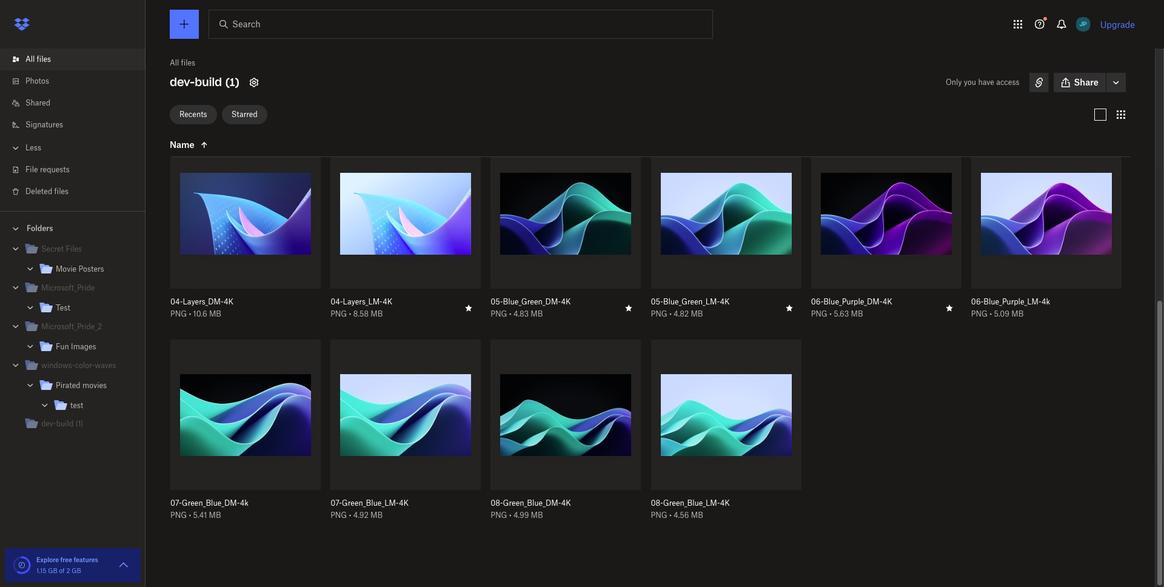 Task type: locate. For each thing, give the bounding box(es) containing it.
files inside all files list item
[[37, 55, 51, 64]]

png inside 07-green_blue_dm-4k png • 5.41 mb
[[170, 511, 187, 520]]

green_blue_dm- up the 5.41 on the bottom
[[182, 499, 240, 508]]

png for 06-blue_purple_lm-4k png • 5.09 mb
[[972, 310, 988, 319]]

shared link
[[10, 92, 146, 114]]

mb right the 10.6
[[209, 310, 221, 319]]

files right deleted
[[54, 187, 69, 196]]

png for 08-green_blue_dm-4k png • 4.99 mb
[[491, 511, 508, 520]]

4.82
[[674, 310, 689, 319]]

png left 8.58
[[331, 310, 347, 319]]

blue_purple_lm-
[[984, 297, 1042, 307]]

1 horizontal spatial green_blue_dm-
[[503, 499, 562, 508]]

mb inside 04-layers_lm-4k png • 8.58 mb
[[371, 310, 383, 319]]

upgrade link
[[1101, 19, 1136, 29]]

1 04- from the left
[[170, 297, 183, 307]]

file, 08-green_blue_lm-4k.png row
[[647, 340, 802, 529]]

mb inside 08-green_blue_dm-4k png • 4.99 mb
[[531, 511, 543, 520]]

png for 01-wave_dm-4k png • 8.25 mb
[[170, 108, 187, 117]]

08-
[[491, 499, 503, 508], [651, 499, 664, 508]]

0 horizontal spatial green_blue_lm-
[[342, 499, 399, 508]]

0 horizontal spatial 08-
[[491, 499, 503, 508]]

0 horizontal spatial gb
[[48, 567, 57, 575]]

0 horizontal spatial all files
[[25, 55, 51, 64]]

green_blue_lm- up 4.56
[[664, 499, 721, 508]]

04-layers_lm-4k png • 8.58 mb
[[331, 297, 393, 319]]

4k for 07-green_blue_lm-4k png • 4.92 mb
[[399, 499, 409, 508]]

all files inside list item
[[25, 55, 51, 64]]

all up photos
[[25, 55, 35, 64]]

05- inside 05-blue_green_dm-4k png • 4.83 mb
[[491, 297, 503, 307]]

png left 4.82
[[651, 310, 668, 319]]

04-layers_dm-4k png • 10.6 mb
[[170, 297, 234, 319]]

mb down blue_purple_dm-
[[852, 310, 864, 319]]

upgrade
[[1101, 19, 1136, 29]]

1 gb from the left
[[48, 567, 57, 575]]

file, 08-green_blue_dm-4k.png row
[[486, 340, 642, 529]]

• for 10.6
[[189, 310, 191, 319]]

png inside 04-layers_dm-4k png • 10.6 mb
[[170, 310, 187, 319]]

• inside 07-green_blue_dm-4k png • 5.41 mb
[[189, 511, 191, 520]]

• left the 5.41 on the bottom
[[189, 511, 191, 520]]

0 horizontal spatial 4k
[[219, 96, 227, 105]]

01-wave_dm-4k png • 8.25 mb
[[170, 96, 227, 117]]

folders
[[27, 224, 53, 233]]

mb
[[211, 108, 223, 117], [209, 310, 221, 319], [371, 310, 383, 319], [531, 310, 543, 319], [691, 310, 704, 319], [852, 310, 864, 319], [1012, 310, 1024, 319], [209, 511, 221, 520], [371, 511, 383, 520], [531, 511, 543, 520], [692, 511, 704, 520]]

blue_green_dm-
[[503, 297, 562, 307]]

1 horizontal spatial 07-
[[331, 499, 342, 508]]

png left 5.63
[[812, 310, 828, 319]]

all files list item
[[0, 49, 146, 70]]

2 06- from the left
[[972, 297, 984, 307]]

4k inside 04-layers_lm-4k png • 8.58 mb
[[383, 297, 393, 307]]

free
[[60, 556, 72, 564]]

0 horizontal spatial all
[[25, 55, 35, 64]]

05-blue_green_dm-4k png • 4.83 mb
[[491, 297, 571, 319]]

group containing movie posters
[[0, 237, 146, 443]]

quota usage element
[[12, 556, 32, 575]]

• left 4.83
[[510, 310, 512, 319]]

png for 07-green_blue_lm-4k png • 4.92 mb
[[331, 511, 347, 520]]

green_blue_dm-
[[182, 499, 240, 508], [503, 499, 562, 508]]

only you have access
[[946, 78, 1020, 87]]

all files link
[[10, 49, 146, 70], [170, 57, 195, 69]]

1 green_blue_lm- from the left
[[342, 499, 399, 508]]

• left the 10.6
[[189, 310, 191, 319]]

0 horizontal spatial 05-
[[491, 297, 503, 307]]

mb inside 07-green_blue_lm-4k png • 4.92 mb
[[371, 511, 383, 520]]

1 horizontal spatial 04-
[[331, 297, 343, 307]]

4k inside 08-green_blue_dm-4k png • 4.99 mb
[[562, 499, 571, 508]]

png left 5.09
[[972, 310, 988, 319]]

1 horizontal spatial all files
[[170, 58, 195, 67]]

4k inside 06-blue_purple_dm-4k png • 5.63 mb
[[883, 297, 893, 307]]

share
[[1075, 77, 1099, 87]]

2 07- from the left
[[331, 499, 342, 508]]

pirated
[[56, 381, 81, 390]]

4k inside 05-blue_green_dm-4k png • 4.83 mb
[[561, 297, 571, 307]]

05-
[[491, 297, 503, 307], [651, 297, 664, 307]]

06- inside 06-blue_purple_lm-4k png • 5.09 mb
[[972, 297, 984, 307]]

green_blue_lm- up 4.92
[[342, 499, 399, 508]]

mb inside 01-wave_dm-4k png • 8.25 mb
[[211, 108, 223, 117]]

file requests
[[25, 165, 70, 174]]

• inside 08-green_blue_dm-4k png • 4.99 mb
[[510, 511, 512, 520]]

4k inside 05-blue_green_lm-4k png • 4.82 mb
[[721, 297, 730, 307]]

mb right 8.58
[[371, 310, 383, 319]]

05-blue_green_lm-4k button
[[651, 297, 775, 307]]

file, 05-blue_green_dm-4k.png row
[[486, 138, 642, 328]]

movie
[[56, 265, 77, 274]]

mb down blue_green_lm-
[[691, 310, 704, 319]]

4k
[[224, 297, 234, 307], [383, 297, 393, 307], [561, 297, 571, 307], [721, 297, 730, 307], [883, 297, 893, 307], [399, 499, 409, 508], [562, 499, 571, 508], [721, 499, 731, 508]]

1.15
[[36, 567, 46, 575]]

mb for png • 4.99 mb
[[531, 511, 543, 520]]

mb inside 06-blue_purple_lm-4k png • 5.09 mb
[[1012, 310, 1024, 319]]

• left 4.99
[[510, 511, 512, 520]]

07- inside 07-green_blue_lm-4k png • 4.92 mb
[[331, 499, 342, 508]]

4k inside 01-wave_dm-4k png • 8.25 mb
[[219, 96, 227, 105]]

• inside 07-green_blue_lm-4k png • 4.92 mb
[[349, 511, 352, 520]]

• inside 06-blue_purple_lm-4k png • 5.09 mb
[[990, 310, 993, 319]]

blue_green_lm-
[[664, 297, 721, 307]]

gb left of
[[48, 567, 57, 575]]

07-
[[170, 499, 182, 508], [331, 499, 342, 508]]

deleted
[[25, 187, 52, 196]]

• left 5.63
[[830, 310, 832, 319]]

mb right 8.25
[[211, 108, 223, 117]]

4.99
[[514, 511, 529, 520]]

explore
[[36, 556, 59, 564]]

png left 4.83
[[491, 310, 508, 319]]

08- for green_blue_dm-
[[491, 499, 503, 508]]

png for 04-layers_lm-4k png • 8.58 mb
[[331, 310, 347, 319]]

4k inside 07-green_blue_dm-4k png • 5.41 mb
[[240, 499, 249, 508]]

• inside 05-blue_green_lm-4k png • 4.82 mb
[[670, 310, 672, 319]]

fun images link
[[39, 339, 136, 356]]

mb inside 04-layers_dm-4k png • 10.6 mb
[[209, 310, 221, 319]]

• inside 05-blue_green_dm-4k png • 4.83 mb
[[510, 310, 512, 319]]

png left 4.92
[[331, 511, 347, 520]]

1 green_blue_dm- from the left
[[182, 499, 240, 508]]

all files up dev-
[[170, 58, 195, 67]]

png inside 01-wave_dm-4k png • 8.25 mb
[[170, 108, 187, 117]]

png down 01-
[[170, 108, 187, 117]]

2 gb from the left
[[72, 567, 81, 575]]

1 horizontal spatial all files link
[[170, 57, 195, 69]]

file, 06-blue_purple_dm-4k.png row
[[807, 138, 962, 328]]

mb for png • 4.92 mb
[[371, 511, 383, 520]]

• inside 04-layers_lm-4k png • 8.58 mb
[[349, 310, 352, 319]]

deleted files link
[[10, 181, 146, 203]]

mb inside 08-green_blue_lm-4k png • 4.56 mb
[[692, 511, 704, 520]]

• left 4.92
[[349, 511, 352, 520]]

mb right 4.99
[[531, 511, 543, 520]]

• left 5.09
[[990, 310, 993, 319]]

06- for blue_purple_lm-
[[972, 297, 984, 307]]

1 horizontal spatial all
[[170, 58, 179, 67]]

green_blue_lm- inside 07-green_blue_lm-4k png • 4.92 mb
[[342, 499, 399, 508]]

png inside 07-green_blue_lm-4k png • 4.92 mb
[[331, 511, 347, 520]]

2 green_blue_lm- from the left
[[664, 499, 721, 508]]

4k inside 04-layers_dm-4k png • 10.6 mb
[[224, 297, 234, 307]]

07-green_blue_lm-4k button
[[331, 499, 455, 509]]

all files up photos
[[25, 55, 51, 64]]

05- inside 05-blue_green_lm-4k png • 4.82 mb
[[651, 297, 664, 307]]

1 07- from the left
[[170, 499, 182, 508]]

1 05- from the left
[[491, 297, 503, 307]]

1 vertical spatial 4k
[[1042, 297, 1051, 307]]

dev-
[[170, 75, 195, 89]]

file, 04-layers_lm-4k.png row
[[326, 138, 481, 328]]

all files link up shared link on the left top of page
[[10, 49, 146, 70]]

mb inside 06-blue_purple_dm-4k png • 5.63 mb
[[852, 310, 864, 319]]

2 horizontal spatial 4k
[[1042, 297, 1051, 307]]

jp
[[1080, 20, 1088, 28]]

08- inside 08-green_blue_dm-4k png • 4.99 mb
[[491, 499, 503, 508]]

test
[[56, 303, 70, 312]]

files
[[37, 55, 51, 64], [181, 58, 195, 67], [54, 187, 69, 196]]

2
[[66, 567, 70, 575]]

green_blue_dm- inside 08-green_blue_dm-4k png • 4.99 mb
[[503, 499, 562, 508]]

posters
[[79, 265, 104, 274]]

png inside 05-blue_green_dm-4k png • 4.83 mb
[[491, 310, 508, 319]]

• left 8.25
[[189, 108, 191, 117]]

all files link up dev-
[[170, 57, 195, 69]]

png for 05-blue_green_dm-4k png • 4.83 mb
[[491, 310, 508, 319]]

signatures link
[[10, 114, 146, 136]]

06- for blue_purple_dm-
[[812, 297, 824, 307]]

8.58
[[354, 310, 369, 319]]

2 08- from the left
[[651, 499, 664, 508]]

mb for png • 4.83 mb
[[531, 310, 543, 319]]

png inside 08-green_blue_lm-4k png • 4.56 mb
[[651, 511, 668, 520]]

0 horizontal spatial 04-
[[170, 297, 183, 307]]

mb for png • 5.09 mb
[[1012, 310, 1024, 319]]

• inside 01-wave_dm-4k png • 8.25 mb
[[189, 108, 191, 117]]

green_blue_lm-
[[342, 499, 399, 508], [664, 499, 721, 508]]

• for 4.56
[[670, 511, 672, 520]]

0 horizontal spatial 07-
[[170, 499, 182, 508]]

0 horizontal spatial green_blue_dm-
[[182, 499, 240, 508]]

green_blue_dm- inside 07-green_blue_dm-4k png • 5.41 mb
[[182, 499, 240, 508]]

06-blue_purple_dm-4k button
[[812, 297, 936, 307]]

• left 8.58
[[349, 310, 352, 319]]

1 horizontal spatial files
[[54, 187, 69, 196]]

mb inside 05-blue_green_lm-4k png • 4.82 mb
[[691, 310, 704, 319]]

8.25
[[193, 108, 209, 117]]

1 08- from the left
[[491, 499, 503, 508]]

1 horizontal spatial 05-
[[651, 297, 664, 307]]

png inside 04-layers_lm-4k png • 8.58 mb
[[331, 310, 347, 319]]

dev-build (1)
[[170, 75, 240, 89]]

0 horizontal spatial all files link
[[10, 49, 146, 70]]

movies
[[82, 381, 107, 390]]

files up photos
[[37, 55, 51, 64]]

4k for 04-layers_lm-4k png • 8.58 mb
[[383, 297, 393, 307]]

08- inside 08-green_blue_lm-4k png • 4.56 mb
[[651, 499, 664, 508]]

mb inside 05-blue_green_dm-4k png • 4.83 mb
[[531, 310, 543, 319]]

1 06- from the left
[[812, 297, 824, 307]]

recents
[[180, 110, 207, 119]]

4k inside 08-green_blue_lm-4k png • 4.56 mb
[[721, 499, 731, 508]]

• for 4.92
[[349, 511, 352, 520]]

group
[[0, 237, 146, 443]]

png left the 5.41 on the bottom
[[170, 511, 187, 520]]

4k inside 06-blue_purple_lm-4k png • 5.09 mb
[[1042, 297, 1051, 307]]

2 green_blue_dm- from the left
[[503, 499, 562, 508]]

file requests link
[[10, 159, 146, 181]]

all up dev-
[[170, 58, 179, 67]]

04- inside 04-layers_dm-4k png • 10.6 mb
[[170, 297, 183, 307]]

05-blue_green_dm-4k button
[[491, 297, 615, 307]]

2 04- from the left
[[331, 297, 343, 307]]

mb right 4.92
[[371, 511, 383, 520]]

png
[[170, 108, 187, 117], [170, 310, 187, 319], [331, 310, 347, 319], [491, 310, 508, 319], [651, 310, 668, 319], [812, 310, 828, 319], [972, 310, 988, 319], [170, 511, 187, 520], [331, 511, 347, 520], [491, 511, 508, 520], [651, 511, 668, 520]]

png inside 06-blue_purple_lm-4k png • 5.09 mb
[[972, 310, 988, 319]]

0 horizontal spatial files
[[37, 55, 51, 64]]

4k for 05-blue_green_dm-4k png • 4.83 mb
[[561, 297, 571, 307]]

4k inside 07-green_blue_lm-4k png • 4.92 mb
[[399, 499, 409, 508]]

movie posters
[[56, 265, 104, 274]]

mb down "blue_green_dm-"
[[531, 310, 543, 319]]

mb right 4.56
[[692, 511, 704, 520]]

mb down blue_purple_lm-
[[1012, 310, 1024, 319]]

4.92
[[354, 511, 369, 520]]

4k for 04-layers_dm-4k png • 10.6 mb
[[224, 297, 234, 307]]

mb right the 5.41 on the bottom
[[209, 511, 221, 520]]

all inside list item
[[25, 55, 35, 64]]

mb for png • 10.6 mb
[[209, 310, 221, 319]]

2 vertical spatial 4k
[[240, 499, 249, 508]]

pirated movies link
[[39, 378, 136, 394]]

png left 4.56
[[651, 511, 668, 520]]

file, 06-blue_purple_lm-4k.png row
[[967, 138, 1122, 328]]

png for 05-blue_green_lm-4k png • 4.82 mb
[[651, 310, 668, 319]]

1 horizontal spatial 08-
[[651, 499, 664, 508]]

• left 4.82
[[670, 310, 672, 319]]

png inside 08-green_blue_dm-4k png • 4.99 mb
[[491, 511, 508, 520]]

png left the 10.6
[[170, 310, 187, 319]]

1 horizontal spatial 06-
[[972, 297, 984, 307]]

gb
[[48, 567, 57, 575], [72, 567, 81, 575]]

png left 4.99
[[491, 511, 508, 520]]

2 05- from the left
[[651, 297, 664, 307]]

06- inside 06-blue_purple_dm-4k png • 5.63 mb
[[812, 297, 824, 307]]

1 horizontal spatial gb
[[72, 567, 81, 575]]

list
[[0, 41, 146, 211]]

05- for blue_green_lm-
[[651, 297, 664, 307]]

07-green_blue_lm-4k png • 4.92 mb
[[331, 499, 409, 520]]

06-blue_purple_lm-4k png • 5.09 mb
[[972, 297, 1051, 319]]

movie posters link
[[39, 262, 136, 278]]

07-green_blue_dm-4k png • 5.41 mb
[[170, 499, 249, 520]]

07- inside 07-green_blue_dm-4k png • 5.41 mb
[[170, 499, 182, 508]]

fun
[[56, 342, 69, 351]]

5.41
[[193, 511, 207, 520]]

4k
[[219, 96, 227, 105], [1042, 297, 1051, 307], [240, 499, 249, 508]]

06-
[[812, 297, 824, 307], [972, 297, 984, 307]]

1 horizontal spatial green_blue_lm-
[[664, 499, 721, 508]]

mb for png • 4.82 mb
[[691, 310, 704, 319]]

png for 08-green_blue_lm-4k png • 4.56 mb
[[651, 511, 668, 520]]

green_blue_dm- for 5.41
[[182, 499, 240, 508]]

gb right 2
[[72, 567, 81, 575]]

• for 4.83
[[510, 310, 512, 319]]

• for 5.41
[[189, 511, 191, 520]]

• for 4.99
[[510, 511, 512, 520]]

1 horizontal spatial 4k
[[240, 499, 249, 508]]

png inside 06-blue_purple_dm-4k png • 5.63 mb
[[812, 310, 828, 319]]

• inside 08-green_blue_lm-4k png • 4.56 mb
[[670, 511, 672, 520]]

you
[[965, 78, 977, 87]]

png inside 05-blue_green_lm-4k png • 4.82 mb
[[651, 310, 668, 319]]

photos link
[[10, 70, 146, 92]]

mb inside 07-green_blue_dm-4k png • 5.41 mb
[[209, 511, 221, 520]]

• inside 06-blue_purple_dm-4k png • 5.63 mb
[[830, 310, 832, 319]]

• inside 04-layers_dm-4k png • 10.6 mb
[[189, 310, 191, 319]]

04- inside 04-layers_lm-4k png • 8.58 mb
[[331, 297, 343, 307]]

green_blue_dm- up 4.99
[[503, 499, 562, 508]]

png for 06-blue_purple_dm-4k png • 5.63 mb
[[812, 310, 828, 319]]

• for 8.58
[[349, 310, 352, 319]]

files up dev-
[[181, 58, 195, 67]]

• left 4.56
[[670, 511, 672, 520]]

green_blue_lm- inside 08-green_blue_lm-4k png • 4.56 mb
[[664, 499, 721, 508]]

0 vertical spatial 4k
[[219, 96, 227, 105]]

0 horizontal spatial 06-
[[812, 297, 824, 307]]



Task type: describe. For each thing, give the bounding box(es) containing it.
04- for layers_lm-
[[331, 297, 343, 307]]

10.6
[[193, 310, 207, 319]]

requests
[[40, 165, 70, 174]]

file, 07-green_blue_dm-4k.png row
[[166, 340, 321, 529]]

less
[[25, 143, 41, 152]]

4.56
[[674, 511, 690, 520]]

mb for png • 8.25 mb
[[211, 108, 223, 117]]

test
[[70, 401, 83, 410]]

list containing all files
[[0, 41, 146, 211]]

08-green_blue_lm-4k png • 4.56 mb
[[651, 499, 731, 520]]

mb for png • 4.56 mb
[[692, 511, 704, 520]]

png for 07-green_blue_dm-4k png • 5.41 mb
[[170, 511, 187, 520]]

wave_dm-
[[181, 96, 219, 105]]

06-blue_purple_lm-4k button
[[972, 297, 1096, 307]]

green_blue_lm- for 4.92
[[342, 499, 399, 508]]

shared
[[25, 98, 50, 107]]

05- for blue_green_dm-
[[491, 297, 503, 307]]

of
[[59, 567, 65, 575]]

explore free features 1.15 gb of 2 gb
[[36, 556, 98, 575]]

file, 05-blue_green_lm-4k.png row
[[647, 138, 802, 328]]

test link
[[53, 398, 136, 414]]

2 horizontal spatial files
[[181, 58, 195, 67]]

layers_lm-
[[343, 297, 383, 307]]

features
[[74, 556, 98, 564]]

photos
[[25, 76, 49, 86]]

Search in folder "Dropbox" text field
[[232, 18, 688, 31]]

recents button
[[170, 105, 217, 124]]

jp button
[[1074, 15, 1094, 34]]

07- for green_blue_lm-
[[331, 499, 342, 508]]

name
[[170, 139, 195, 150]]

share button
[[1054, 73, 1107, 92]]

4k for 08-green_blue_dm-4k png • 4.99 mb
[[562, 499, 571, 508]]

01-
[[170, 96, 181, 105]]

04- for layers_dm-
[[170, 297, 183, 307]]

images
[[71, 342, 96, 351]]

4k for 08-green_blue_lm-4k png • 4.56 mb
[[721, 499, 731, 508]]

4.83
[[514, 310, 529, 319]]

08-green_blue_dm-4k png • 4.99 mb
[[491, 499, 571, 520]]

• for 8.25
[[189, 108, 191, 117]]

name button
[[170, 137, 272, 152]]

4k for 06-blue_purple_dm-4k png • 5.63 mb
[[883, 297, 893, 307]]

green_blue_lm- for 4.56
[[664, 499, 721, 508]]

blue_purple_dm-
[[824, 297, 883, 307]]

4k for blue_purple_lm-
[[1042, 297, 1051, 307]]

layers_dm-
[[183, 297, 224, 307]]

• for 4.82
[[670, 310, 672, 319]]

pirated movies
[[56, 381, 107, 390]]

07-green_blue_dm-4k button
[[170, 499, 294, 509]]

4k for 05-blue_green_lm-4k png • 4.82 mb
[[721, 297, 730, 307]]

08- for green_blue_lm-
[[651, 499, 664, 508]]

04-layers_lm-4k button
[[331, 297, 455, 307]]

04-layers_dm-4k button
[[170, 297, 294, 307]]

green_blue_dm- for 4.99
[[503, 499, 562, 508]]

test link
[[39, 300, 136, 317]]

5.63
[[834, 310, 850, 319]]

build
[[195, 75, 222, 89]]

less image
[[10, 142, 22, 154]]

• for 5.63
[[830, 310, 832, 319]]

5.09
[[995, 310, 1010, 319]]

mb for png • 5.41 mb
[[209, 511, 221, 520]]

access
[[997, 78, 1020, 87]]

mb for png • 8.58 mb
[[371, 310, 383, 319]]

08-green_blue_lm-4k button
[[651, 499, 775, 509]]

• for 5.09
[[990, 310, 993, 319]]

signatures
[[25, 120, 63, 129]]

07- for green_blue_dm-
[[170, 499, 182, 508]]

01-wave_dm-4k button
[[170, 96, 294, 106]]

starred button
[[222, 105, 267, 124]]

file, 04-layers_dm-4k.png row
[[166, 138, 321, 328]]

fun images
[[56, 342, 96, 351]]

file
[[25, 165, 38, 174]]

05-blue_green_lm-4k png • 4.82 mb
[[651, 297, 730, 319]]

dropbox image
[[10, 12, 34, 36]]

png for 04-layers_dm-4k png • 10.6 mb
[[170, 310, 187, 319]]

folders button
[[0, 219, 146, 237]]

folder settings image
[[247, 75, 261, 90]]

4k for wave_dm-
[[219, 96, 227, 105]]

file, 07-green_blue_lm-4k.png row
[[326, 340, 481, 529]]

have
[[979, 78, 995, 87]]

(1)
[[225, 75, 240, 89]]

4k for green_blue_dm-
[[240, 499, 249, 508]]

deleted files
[[25, 187, 69, 196]]

files inside "deleted files" link
[[54, 187, 69, 196]]

starred
[[232, 110, 258, 119]]

mb for png • 5.63 mb
[[852, 310, 864, 319]]

06-blue_purple_dm-4k png • 5.63 mb
[[812, 297, 893, 319]]

08-green_blue_dm-4k button
[[491, 499, 615, 509]]

only
[[946, 78, 963, 87]]



Task type: vqa. For each thing, say whether or not it's contained in the screenshot.
MyVideo. to the middle
no



